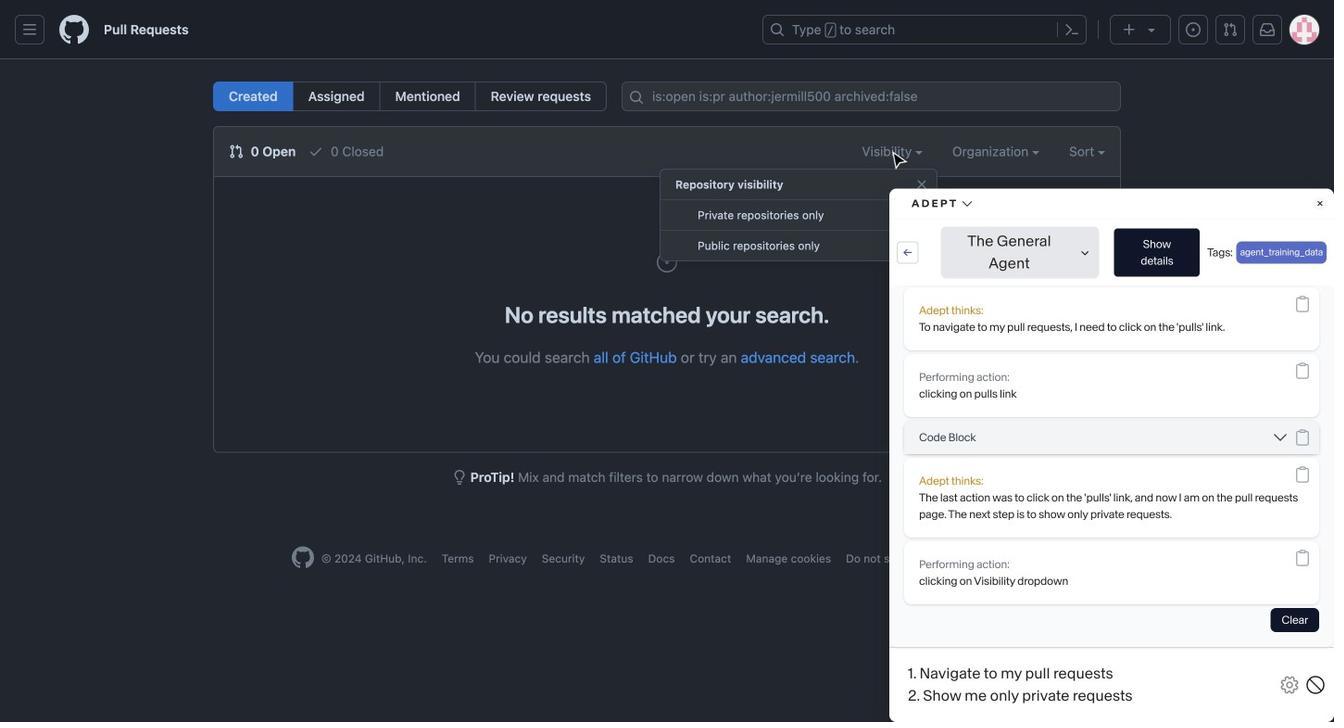 Task type: describe. For each thing, give the bounding box(es) containing it.
git pull request image
[[1223, 22, 1238, 37]]

Issues search field
[[622, 82, 1122, 111]]

notifications image
[[1261, 22, 1275, 37]]

homepage image
[[59, 15, 89, 44]]

light bulb image
[[452, 470, 467, 485]]

1 horizontal spatial issue opened image
[[1186, 22, 1201, 37]]



Task type: locate. For each thing, give the bounding box(es) containing it.
0 horizontal spatial issue opened image
[[656, 251, 678, 273]]

0 vertical spatial issue opened image
[[1186, 22, 1201, 37]]

git pull request image
[[229, 144, 244, 159]]

check image
[[309, 144, 324, 159]]

1 vertical spatial issue opened image
[[656, 251, 678, 273]]

Search all issues text field
[[622, 82, 1122, 111]]

command palette image
[[1065, 22, 1080, 37]]

search image
[[629, 90, 644, 105]]

issue opened image
[[1186, 22, 1201, 37], [656, 251, 678, 273]]

triangle down image
[[1145, 22, 1160, 37]]

pull requests element
[[213, 82, 607, 111]]

homepage image
[[292, 546, 314, 569]]

plus image
[[1122, 22, 1137, 37]]



Task type: vqa. For each thing, say whether or not it's contained in the screenshot.
ISSUES "search field" on the top of page
yes



